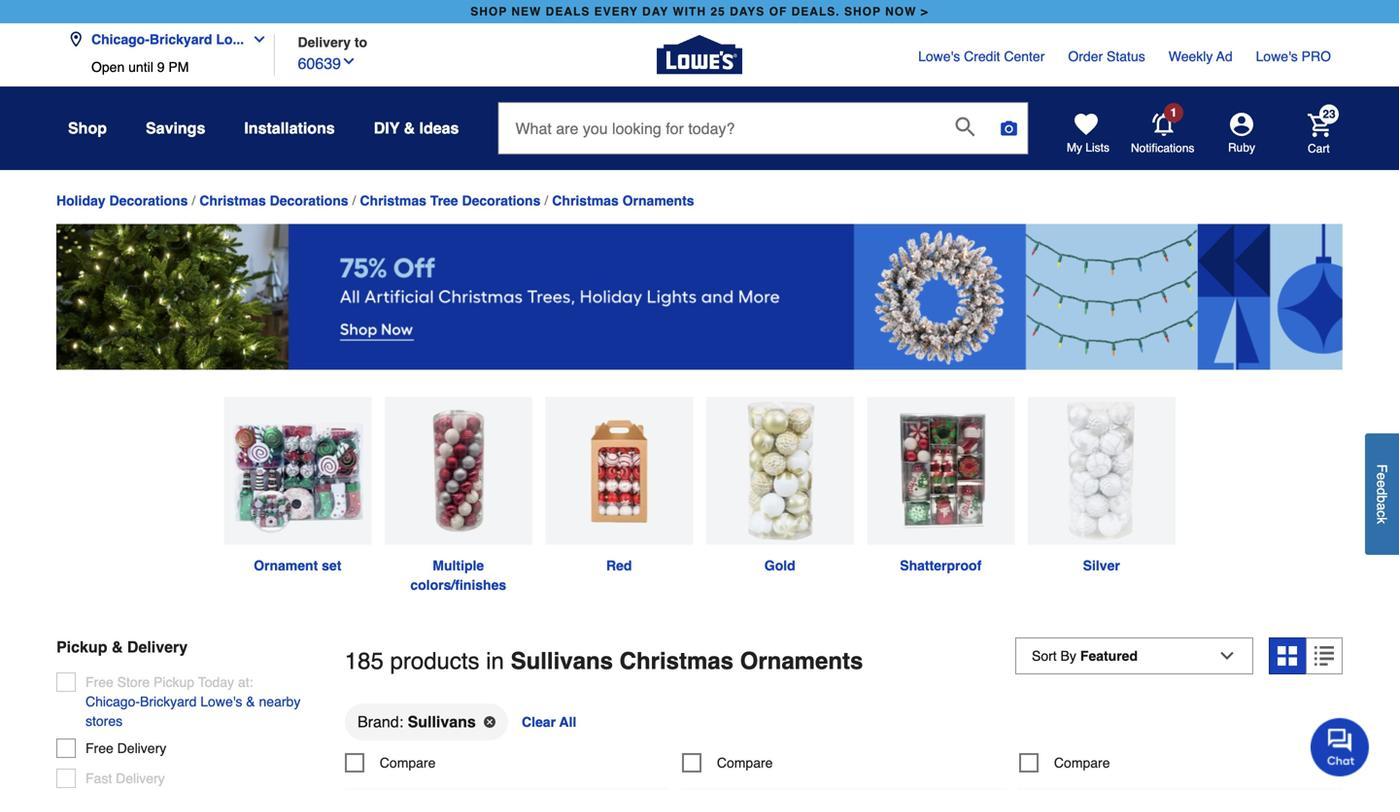 Task type: describe. For each thing, give the bounding box(es) containing it.
free delivery
[[86, 741, 166, 756]]

grid view image
[[1278, 646, 1298, 666]]

f
[[1375, 464, 1390, 473]]

k
[[1375, 517, 1390, 524]]

0 horizontal spatial sullivans
[[408, 713, 476, 731]]

search image
[[956, 117, 975, 136]]

fast
[[86, 771, 112, 786]]

products
[[390, 648, 480, 675]]

silver
[[1083, 558, 1121, 574]]

open until 9 pm
[[91, 59, 189, 75]]

status
[[1107, 49, 1146, 64]]

brand: sullivans
[[358, 713, 476, 731]]

holiday decorations / christmas decorations / christmas tree decorations / christmas ornaments
[[56, 193, 695, 209]]

lowe's for lowe's pro
[[1256, 49, 1298, 64]]

list box containing brand:
[[345, 703, 1343, 753]]

ruby
[[1229, 141, 1256, 155]]

pm
[[169, 59, 189, 75]]

shop button
[[68, 111, 107, 146]]

lowe's home improvement logo image
[[657, 12, 743, 98]]

tree
[[430, 193, 458, 208]]

order status
[[1069, 49, 1146, 64]]

1 shop from the left
[[471, 5, 507, 18]]

savings
[[146, 119, 205, 137]]

9
[[157, 59, 165, 75]]

brickyard for lowe's
[[140, 694, 197, 710]]

center
[[1004, 49, 1045, 64]]

day
[[643, 5, 669, 18]]

lowe's inside chicago-brickyard lowe's & nearby stores
[[200, 694, 242, 710]]

diy
[[374, 119, 400, 137]]

2 shop from the left
[[845, 5, 881, 18]]

set
[[322, 558, 342, 574]]

brickyard for lo...
[[150, 32, 212, 47]]

0 horizontal spatial pickup
[[56, 638, 107, 656]]

lowe's pro link
[[1256, 47, 1332, 66]]

lowe's home improvement lists image
[[1075, 113, 1098, 136]]

delivery to
[[298, 35, 367, 50]]

chicago-brickyard lowe's & nearby stores button
[[86, 692, 314, 731]]

3 decorations from the left
[[462, 193, 541, 208]]

185
[[345, 648, 384, 675]]

ornament set
[[254, 558, 342, 574]]

1 horizontal spatial ornaments
[[740, 648, 863, 675]]

ad
[[1217, 49, 1233, 64]]

days
[[730, 5, 765, 18]]

c
[[1375, 510, 1390, 517]]

stores
[[86, 714, 123, 729]]

compare for 5014710059 element
[[1055, 755, 1110, 771]]

shatterproof link
[[861, 397, 1022, 575]]

23
[[1323, 107, 1336, 121]]

pro
[[1302, 49, 1332, 64]]

free for free delivery
[[86, 741, 114, 756]]

lowe's for lowe's credit center
[[919, 49, 961, 64]]

deals
[[546, 5, 590, 18]]

ornament set link
[[217, 397, 378, 575]]

camera image
[[1000, 119, 1019, 138]]

lo...
[[216, 32, 244, 47]]

chicago-brickyard lo...
[[91, 32, 244, 47]]

lowe's credit center
[[919, 49, 1045, 64]]

christmas ornaments color/finish family gold image
[[706, 397, 854, 545]]

chevron down image inside chicago-brickyard lo... button
[[244, 32, 267, 47]]

red link
[[539, 397, 700, 575]]

f e e d b a c k button
[[1366, 433, 1400, 555]]

shop new deals every day with 25 days of deals. shop now > link
[[467, 0, 933, 23]]

multiple colors/finishes link
[[378, 397, 539, 595]]

shop new deals every day with 25 days of deals. shop now >
[[471, 5, 929, 18]]

0 vertical spatial sullivans
[[511, 648, 613, 675]]

order
[[1069, 49, 1103, 64]]

christmas ornaments color/finish family silver image
[[1028, 397, 1176, 545]]

60639 button
[[298, 50, 357, 75]]

today
[[198, 675, 234, 690]]

silver link
[[1022, 397, 1182, 575]]

delivery up fast delivery
[[117, 741, 166, 756]]

25
[[711, 5, 726, 18]]

f e e d b a c k
[[1375, 464, 1390, 524]]

multiple colors/finishes
[[411, 558, 507, 593]]

weekly ad
[[1169, 49, 1233, 64]]

185 products in sullivans christmas ornaments
[[345, 648, 863, 675]]

chevron down image inside 60639 button
[[341, 53, 357, 69]]

lowe's home improvement notification center image
[[1153, 113, 1176, 136]]

cart
[[1308, 142, 1330, 155]]

store
[[117, 675, 150, 690]]

1 / from the left
[[192, 193, 196, 209]]

christmas ornaments color/finish family red image
[[546, 397, 693, 545]]

& inside chicago-brickyard lowe's & nearby stores
[[246, 694, 255, 710]]

savings button
[[146, 111, 205, 146]]

5014710059 element
[[1020, 753, 1110, 773]]

>
[[921, 5, 929, 18]]

my lists
[[1067, 141, 1110, 155]]

installations button
[[244, 111, 335, 146]]

shatterproof
[[900, 558, 982, 574]]

& for pickup
[[112, 638, 123, 656]]



Task type: locate. For each thing, give the bounding box(es) containing it.
3 compare from the left
[[1055, 755, 1110, 771]]

chevron down image left the delivery to
[[244, 32, 267, 47]]

delivery up the 60639
[[298, 35, 351, 50]]

my lists link
[[1067, 113, 1110, 156]]

1 horizontal spatial chevron down image
[[341, 53, 357, 69]]

christmas tree decorations link
[[360, 193, 541, 208]]

brickyard down free store pickup today at:
[[140, 694, 197, 710]]

lowe's down today
[[200, 694, 242, 710]]

ideas
[[419, 119, 459, 137]]

compare inside 5014710405 element
[[380, 755, 436, 771]]

christmas ornaments color/finish family multiple colors/finishes image
[[385, 397, 532, 545]]

3 / from the left
[[545, 193, 548, 209]]

brickyard inside chicago-brickyard lowe's & nearby stores
[[140, 694, 197, 710]]

1 vertical spatial ornaments
[[740, 648, 863, 675]]

list box
[[345, 703, 1343, 753]]

1 vertical spatial &
[[112, 638, 123, 656]]

0 vertical spatial &
[[404, 119, 415, 137]]

delivery up free store pickup today at:
[[127, 638, 188, 656]]

gold link
[[700, 397, 861, 575]]

free for free store pickup today at:
[[86, 675, 114, 690]]

lowe's pro
[[1256, 49, 1332, 64]]

red
[[607, 558, 632, 574]]

notifications
[[1131, 141, 1195, 155]]

0 horizontal spatial &
[[112, 638, 123, 656]]

in
[[486, 648, 504, 675]]

until
[[128, 59, 153, 75]]

a
[[1375, 503, 1390, 510]]

ornaments inside "holiday decorations / christmas decorations / christmas tree decorations / christmas ornaments"
[[623, 193, 695, 208]]

decorations
[[109, 193, 188, 208], [270, 193, 348, 208], [462, 193, 541, 208]]

0 horizontal spatial chevron down image
[[244, 32, 267, 47]]

Search Query text field
[[499, 103, 940, 154]]

compare for the "5014709991" element
[[717, 755, 773, 771]]

1 vertical spatial chevron down image
[[341, 53, 357, 69]]

0 horizontal spatial compare
[[380, 755, 436, 771]]

free store pickup today at:
[[86, 675, 253, 690]]

compare for 5014710405 element
[[380, 755, 436, 771]]

1 e from the top
[[1375, 473, 1390, 480]]

holiday
[[56, 193, 106, 208]]

christmas ornaments type ornament set image
[[224, 397, 372, 545]]

to
[[355, 35, 367, 50]]

& for diy
[[404, 119, 415, 137]]

of
[[769, 5, 788, 18]]

gold
[[765, 558, 796, 574]]

1 horizontal spatial decorations
[[270, 193, 348, 208]]

clear all button
[[520, 703, 579, 741]]

shop left 'new'
[[471, 5, 507, 18]]

chat invite button image
[[1311, 717, 1370, 777]]

& right diy
[[404, 119, 415, 137]]

5014710405 element
[[345, 753, 436, 773]]

5014709991 element
[[682, 753, 773, 773]]

advertisement region
[[56, 224, 1343, 374]]

diy & ideas button
[[374, 111, 459, 146]]

free down stores
[[86, 741, 114, 756]]

2 horizontal spatial lowe's
[[1256, 49, 1298, 64]]

holiday decorations link
[[56, 193, 188, 208]]

2 e from the top
[[1375, 480, 1390, 488]]

chicago-
[[91, 32, 150, 47], [86, 694, 140, 710]]

order status link
[[1069, 47, 1146, 66]]

/
[[192, 193, 196, 209], [352, 193, 356, 209], [545, 193, 548, 209]]

lowe's
[[919, 49, 961, 64], [1256, 49, 1298, 64], [200, 694, 242, 710]]

shop
[[68, 119, 107, 137]]

chicago- for chicago-brickyard lowe's & nearby stores
[[86, 694, 140, 710]]

0 horizontal spatial decorations
[[109, 193, 188, 208]]

lowe's home improvement cart image
[[1308, 113, 1332, 137]]

christmas
[[200, 193, 266, 208], [360, 193, 427, 208], [552, 193, 619, 208], [620, 648, 734, 675]]

None search field
[[498, 102, 1029, 173]]

lowe's left "credit"
[[919, 49, 961, 64]]

d
[[1375, 488, 1390, 495]]

compare
[[380, 755, 436, 771], [717, 755, 773, 771], [1055, 755, 1110, 771]]

chicago- for chicago-brickyard lo...
[[91, 32, 150, 47]]

0 vertical spatial chevron down image
[[244, 32, 267, 47]]

1 horizontal spatial &
[[246, 694, 255, 710]]

2 decorations from the left
[[270, 193, 348, 208]]

colors/finishes
[[411, 577, 507, 593]]

pickup up stores
[[56, 638, 107, 656]]

with
[[673, 5, 707, 18]]

1 free from the top
[[86, 675, 114, 690]]

brand:
[[358, 713, 403, 731]]

1 decorations from the left
[[109, 193, 188, 208]]

2 horizontal spatial &
[[404, 119, 415, 137]]

& down at:
[[246, 694, 255, 710]]

1 horizontal spatial sullivans
[[511, 648, 613, 675]]

0 vertical spatial pickup
[[56, 638, 107, 656]]

1 horizontal spatial lowe's
[[919, 49, 961, 64]]

sullivans
[[511, 648, 613, 675], [408, 713, 476, 731]]

60639
[[298, 54, 341, 72]]

sullivans up all
[[511, 648, 613, 675]]

decorations right tree at the left top of the page
[[462, 193, 541, 208]]

0 vertical spatial brickyard
[[150, 32, 212, 47]]

1 horizontal spatial /
[[352, 193, 356, 209]]

chevron down image down to
[[341, 53, 357, 69]]

1 vertical spatial free
[[86, 741, 114, 756]]

weekly ad link
[[1169, 47, 1233, 66]]

2 free from the top
[[86, 741, 114, 756]]

chicago-brickyard lowe's & nearby stores
[[86, 694, 301, 729]]

e up b on the right of page
[[1375, 480, 1390, 488]]

2 compare from the left
[[717, 755, 773, 771]]

credit
[[964, 49, 1001, 64]]

brickyard up the 'pm'
[[150, 32, 212, 47]]

all
[[560, 714, 577, 730]]

list view image
[[1315, 646, 1335, 666]]

1
[[1171, 106, 1177, 119]]

/ right christmas decorations link
[[352, 193, 356, 209]]

b
[[1375, 495, 1390, 503]]

ornaments
[[623, 193, 695, 208], [740, 648, 863, 675]]

christmas decorations link
[[200, 193, 348, 208]]

2 vertical spatial &
[[246, 694, 255, 710]]

now
[[886, 5, 917, 18]]

christmas ornaments shatterproof yes image
[[867, 397, 1015, 545]]

0 horizontal spatial lowe's
[[200, 694, 242, 710]]

at:
[[238, 675, 253, 690]]

nearby
[[259, 694, 301, 710]]

ornament
[[254, 558, 318, 574]]

compare inside 5014710059 element
[[1055, 755, 1110, 771]]

2 horizontal spatial compare
[[1055, 755, 1110, 771]]

pickup & delivery
[[56, 638, 188, 656]]

new
[[512, 5, 542, 18]]

1 vertical spatial pickup
[[154, 675, 194, 690]]

lists
[[1086, 141, 1110, 155]]

1 vertical spatial sullivans
[[408, 713, 476, 731]]

chevron down image
[[244, 32, 267, 47], [341, 53, 357, 69]]

chicago- inside chicago-brickyard lowe's & nearby stores
[[86, 694, 140, 710]]

0 horizontal spatial /
[[192, 193, 196, 209]]

sullivans left close circle filled 'icon'
[[408, 713, 476, 731]]

decorations right holiday
[[109, 193, 188, 208]]

0 horizontal spatial ornaments
[[623, 193, 695, 208]]

delivery down free delivery
[[116, 771, 165, 786]]

compare inside the "5014709991" element
[[717, 755, 773, 771]]

shop left the now on the right of page
[[845, 5, 881, 18]]

& up store
[[112, 638, 123, 656]]

2 horizontal spatial /
[[545, 193, 548, 209]]

lowe's credit center link
[[919, 47, 1045, 66]]

/ left christmas ornaments link
[[545, 193, 548, 209]]

installations
[[244, 119, 335, 137]]

1 horizontal spatial shop
[[845, 5, 881, 18]]

open
[[91, 59, 125, 75]]

lowe's left pro
[[1256, 49, 1298, 64]]

clear all
[[522, 714, 577, 730]]

2 horizontal spatial decorations
[[462, 193, 541, 208]]

weekly
[[1169, 49, 1213, 64]]

location image
[[68, 32, 84, 47]]

christmas ornaments link
[[552, 193, 695, 208]]

decorations down installations button
[[270, 193, 348, 208]]

chicago- up open
[[91, 32, 150, 47]]

0 horizontal spatial shop
[[471, 5, 507, 18]]

every
[[595, 5, 638, 18]]

deals.
[[792, 5, 840, 18]]

e
[[1375, 473, 1390, 480], [1375, 480, 1390, 488]]

&
[[404, 119, 415, 137], [112, 638, 123, 656], [246, 694, 255, 710]]

1 horizontal spatial pickup
[[154, 675, 194, 690]]

0 vertical spatial free
[[86, 675, 114, 690]]

multiple
[[433, 558, 484, 574]]

pickup up chicago-brickyard lowe's & nearby stores
[[154, 675, 194, 690]]

1 compare from the left
[[380, 755, 436, 771]]

1 vertical spatial chicago-
[[86, 694, 140, 710]]

e up "d"
[[1375, 473, 1390, 480]]

0 vertical spatial ornaments
[[623, 193, 695, 208]]

1 vertical spatial brickyard
[[140, 694, 197, 710]]

chicago-brickyard lo... button
[[68, 20, 275, 59]]

clear
[[522, 714, 556, 730]]

1 horizontal spatial compare
[[717, 755, 773, 771]]

ruby button
[[1196, 113, 1289, 156]]

free left store
[[86, 675, 114, 690]]

my
[[1067, 141, 1083, 155]]

/ right "holiday decorations" link
[[192, 193, 196, 209]]

close circle filled image
[[484, 716, 496, 728]]

0 vertical spatial chicago-
[[91, 32, 150, 47]]

2 / from the left
[[352, 193, 356, 209]]

chicago- up stores
[[86, 694, 140, 710]]



Task type: vqa. For each thing, say whether or not it's contained in the screenshot.
Fast Delivery
yes



